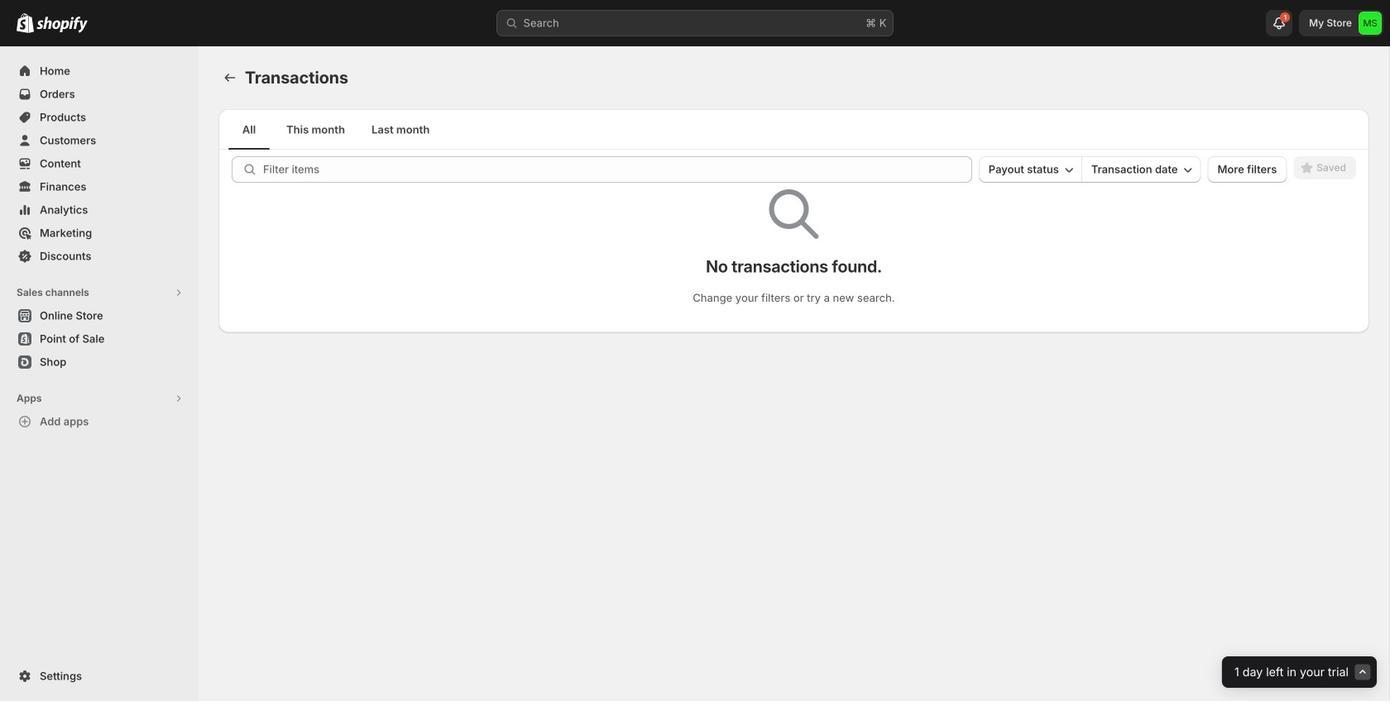 Task type: describe. For each thing, give the bounding box(es) containing it.
my store image
[[1359, 12, 1382, 35]]

shopify image
[[36, 16, 88, 33]]

empty search results image
[[769, 189, 819, 239]]

shopify image
[[17, 13, 34, 33]]



Task type: locate. For each thing, give the bounding box(es) containing it.
Filter items text field
[[263, 156, 972, 183]]

tab list
[[225, 109, 1363, 150]]



Task type: vqa. For each thing, say whether or not it's contained in the screenshot.
tab list
yes



